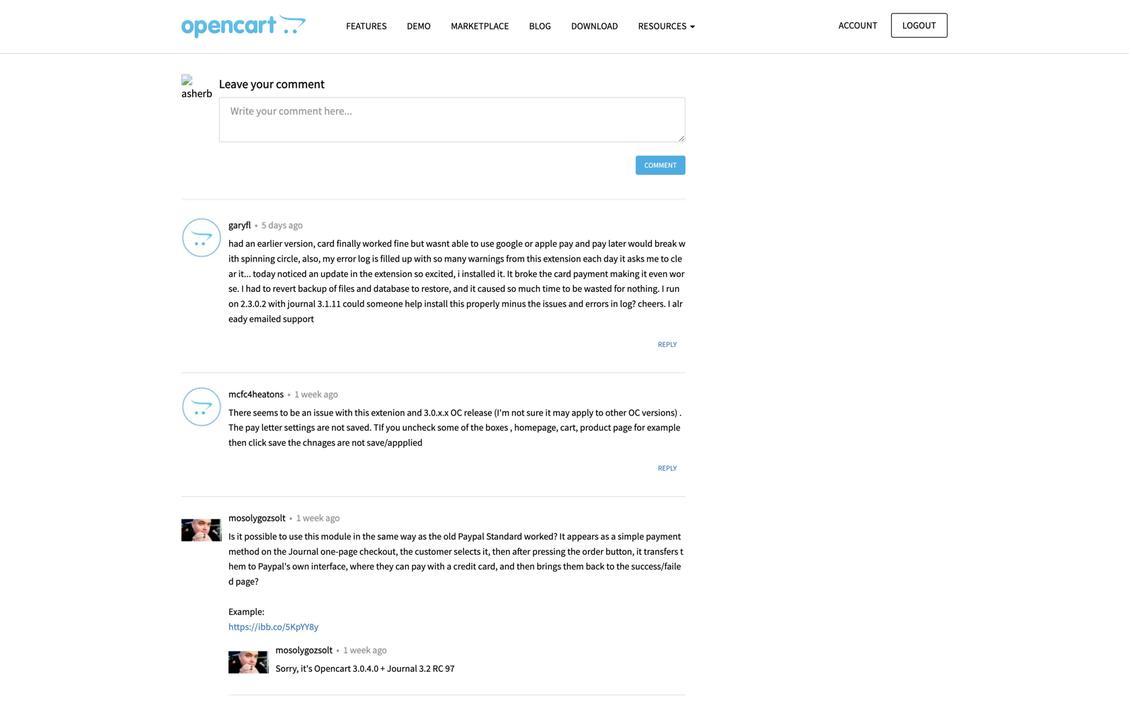 Task type: describe. For each thing, give the bounding box(es) containing it.
on inside is it possible to use this module in the same way as the old paypal standard worked? it appears as a simple payment method on the journal one-page checkout, the customer selects it, then after pressing the order button, it transfers t hem to paypal's own interface, where they can pay with a credit card, and then brings them back to the success/faile d page?
[[262, 545, 272, 557]]

1 for to
[[296, 512, 301, 524]]

the
[[229, 421, 243, 434]]

they
[[376, 560, 394, 572]]

someone
[[367, 298, 403, 310]]

pay right apple
[[559, 237, 574, 249]]

to up help
[[412, 283, 420, 295]]

simple
[[618, 530, 644, 542]]

would
[[628, 237, 653, 249]]

where
[[350, 560, 374, 572]]

1 horizontal spatial are
[[337, 436, 350, 449]]

button,
[[606, 545, 635, 557]]

and right files
[[357, 283, 372, 295]]

customer
[[415, 545, 452, 557]]

errors
[[586, 298, 609, 310]]

alr
[[673, 298, 683, 310]]

spinning
[[241, 252, 275, 265]]

2 horizontal spatial i
[[668, 298, 671, 310]]

1 vertical spatial not
[[331, 421, 345, 434]]

marketplace link
[[441, 14, 519, 38]]

sorry, it's opencart 3.0.4.0 + journal 3.2 rc 97
[[276, 662, 455, 674]]

some
[[438, 421, 459, 434]]

3.0.4.0
[[353, 662, 379, 674]]

excited,
[[425, 267, 456, 280]]

the up time
[[539, 267, 552, 280]]

log
[[358, 252, 370, 265]]

noticed
[[277, 267, 307, 280]]

1 for be
[[295, 388, 299, 400]]

week for an
[[301, 388, 322, 400]]

for inside to the chargeback protection tool. chargeback protection is available for accounts enrolled in advanced credit and debit card payments.
[[558, 9, 568, 20]]

asks
[[628, 252, 645, 265]]

the down log
[[360, 267, 373, 280]]

d
[[229, 575, 234, 587]]

properly
[[466, 298, 500, 310]]

the down release
[[471, 421, 484, 434]]

0 vertical spatial are
[[317, 421, 330, 434]]

tool.
[[414, 9, 431, 20]]

logout link
[[891, 13, 948, 38]]

ago for use
[[326, 512, 340, 524]]

1 horizontal spatial journal
[[387, 662, 417, 674]]

asherb image
[[182, 74, 212, 102]]

standard
[[486, 530, 523, 542]]

homepage,
[[515, 421, 559, 434]]

it down 'installed'
[[470, 283, 476, 295]]

the down button,
[[617, 560, 630, 572]]

it's
[[301, 662, 312, 674]]

reply button for there seems to be an issue with this extenion and 3.0.x.x oc release (i'm not sure it may apply to other oc versions) . the pay letter settings are not saved. tif you uncheck some of the boxes , homepage, cart, product page for example then click save the chnages are not save/appplied
[[650, 459, 686, 478]]

journal inside is it possible to use this module in the same way as the old paypal standard worked? it appears as a simple payment method on the journal one-page checkout, the customer selects it, then after pressing the order button, it transfers t hem to paypal's own interface, where they can pay with a credit card, and then brings them back to the success/faile d page?
[[289, 545, 319, 557]]

success/faile
[[632, 560, 681, 572]]

mosolygozsolt image for is it possible to use this module in the same way as the old paypal standard worked? it appears as a simple payment method on the journal one-page checkout, the customer selects it, then after pressing the order button, it transfers t hem to paypal's own interface, where they can pay with a credit card, and then brings them back to the success/faile d page?
[[182, 510, 222, 551]]

debit
[[221, 26, 240, 37]]

release
[[464, 406, 492, 418]]

uncheck
[[402, 421, 436, 434]]

with inside is it possible to use this module in the same way as the old paypal standard worked? it appears as a simple payment method on the journal one-page checkout, the customer selects it, then after pressing the order button, it transfers t hem to paypal's own interface, where they can pay with a credit card, and then brings them back to the success/faile d page?
[[428, 560, 445, 572]]

warnings
[[468, 252, 504, 265]]

use inside had an earlier version, card finally worked fine but wasnt able to use google or apple pay and pay later would break w ith spinning circle, also, my error log is filled up with so many warnings from this extension each day it asks me to cle ar it... today noticed an update in the extension so excited, i installed it. it broke the card payment making it even wor se. i had to revert backup of files and database to restore, and it caused so much time to be wasted for nothing. i run on 2.3.0.2 with journal 3.1.11 could someone help install this properly minus the issues and errors in log? cheers. i alr eady emailed support
[[481, 237, 494, 249]]

2 oc from the left
[[629, 406, 640, 418]]

use inside is it possible to use this module in the same way as the old paypal standard worked? it appears as a simple payment method on the journal one-page checkout, the customer selects it, then after pressing the order button, it transfers t hem to paypal's own interface, where they can pay with a credit card, and then brings them back to the success/faile d page?
[[289, 530, 303, 542]]

own
[[292, 560, 309, 572]]

se.
[[229, 283, 240, 295]]

transfers
[[644, 545, 679, 557]]

comment
[[645, 160, 677, 170]]

2 horizontal spatial not
[[512, 406, 525, 418]]

you
[[386, 421, 401, 434]]

resources
[[639, 20, 689, 32]]

page?
[[236, 575, 259, 587]]

product
[[580, 421, 611, 434]]

the up the paypal's
[[274, 545, 287, 557]]

paypal's
[[258, 560, 291, 572]]

this right install
[[450, 298, 465, 310]]

t
[[681, 545, 684, 557]]

log?
[[620, 298, 636, 310]]

the up the them
[[568, 545, 581, 557]]

it inside had an earlier version, card finally worked fine but wasnt able to use google or apple pay and pay later would break w ith spinning circle, also, my error log is filled up with so many warnings from this extension each day it asks me to cle ar it... today noticed an update in the extension so excited, i installed it. it broke the card payment making it even wor se. i had to revert backup of files and database to restore, and it caused so much time to be wasted for nothing. i run on 2.3.0.2 with journal 3.1.11 could someone help install this properly minus the issues and errors in log? cheers. i alr eady emailed support
[[507, 267, 513, 280]]

1 horizontal spatial a
[[611, 530, 616, 542]]

w
[[679, 237, 686, 249]]

accounts
[[569, 9, 602, 20]]

2 vertical spatial not
[[352, 436, 365, 449]]

logout
[[903, 19, 937, 31]]

marketplace
[[451, 20, 509, 32]]

rc
[[433, 662, 444, 674]]

minus
[[502, 298, 526, 310]]

account link
[[828, 13, 889, 38]]

see terms
[[300, 26, 335, 37]]

can
[[396, 560, 410, 572]]

it inside is it possible to use this module in the same way as the old paypal standard worked? it appears as a simple payment method on the journal one-page checkout, the customer selects it, then after pressing the order button, it transfers t hem to paypal's own interface, where they can pay with a credit card, and then brings them back to the success/faile d page?
[[560, 530, 565, 542]]

1 week ago for this
[[296, 512, 340, 524]]

exclusions
[[215, 9, 253, 20]]

an inside there seems to be an issue with this extenion and 3.0.x.x oc release (i'm not sure it may apply to other oc versions) . the pay letter settings are not saved. tif you uncheck some of the boxes , homepage, cart, product page for example then click save the chnages are not save/appplied
[[302, 406, 312, 418]]

one-
[[321, 545, 339, 557]]

3.1.11
[[318, 298, 341, 310]]

and left fees
[[254, 9, 268, 20]]

apply inside there seems to be an issue with this extenion and 3.0.x.x oc release (i'm not sure it may apply to other oc versions) . the pay letter settings are not saved. tif you uncheck some of the boxes , homepage, cart, product page for example then click save the chnages are not save/appplied
[[572, 406, 594, 418]]

1 horizontal spatial i
[[662, 283, 665, 295]]

the up checkout,
[[363, 530, 376, 542]]

1 horizontal spatial then
[[493, 545, 511, 557]]

circle,
[[277, 252, 300, 265]]

version,
[[284, 237, 316, 249]]

0 vertical spatial extension
[[543, 252, 581, 265]]

and left errors
[[569, 298, 584, 310]]

it left even
[[642, 267, 647, 280]]

5 days ago
[[262, 219, 303, 231]]

to right possible
[[279, 530, 287, 542]]

and up each
[[575, 237, 591, 249]]

1 horizontal spatial had
[[246, 283, 261, 295]]

to right hem
[[248, 560, 256, 572]]

backup
[[298, 283, 327, 295]]

order
[[583, 545, 604, 557]]

run
[[666, 283, 680, 295]]

to left cle
[[661, 252, 669, 265]]

worked?
[[524, 530, 558, 542]]

1 horizontal spatial card
[[554, 267, 572, 280]]

0 horizontal spatial had
[[229, 237, 244, 249]]

and inside is it possible to use this module in the same way as the old paypal standard worked? it appears as a simple payment method on the journal one-page checkout, the customer selects it, then after pressing the order button, it transfers t hem to paypal's own interface, where they can pay with a credit card, and then brings them back to the success/faile d page?
[[500, 560, 515, 572]]

,
[[510, 421, 513, 434]]

demo link
[[397, 14, 441, 38]]

ago for an
[[324, 388, 338, 400]]

install
[[424, 298, 448, 310]]

leave
[[219, 76, 248, 91]]

in left log? on the right top of page
[[611, 298, 618, 310]]

credit
[[454, 560, 476, 572]]

may
[[553, 406, 570, 418]]

tif
[[374, 421, 384, 434]]

making
[[610, 267, 640, 280]]

card
[[242, 26, 259, 37]]

is inside to the chargeback protection tool. chargeback protection is available for accounts enrolled in advanced credit and debit card payments.
[[516, 9, 522, 20]]

mosolygozsolt image for sorry, it's opencart 3.0.4.0 + journal 3.2 rc 97
[[229, 643, 269, 683]]

the down the much
[[528, 298, 541, 310]]

leave your comment
[[219, 76, 325, 91]]

to down today in the top of the page
[[263, 283, 271, 295]]

google
[[496, 237, 523, 249]]

on inside had an earlier version, card finally worked fine but wasnt able to use google or apple pay and pay later would break w ith spinning circle, also, my error log is filled up with so many warnings from this extension each day it asks me to cle ar it... today noticed an update in the extension so excited, i installed it. it broke the card payment making it even wor se. i had to revert backup of files and database to restore, and it caused so much time to be wasted for nothing. i run on 2.3.0.2 with journal 3.1.11 could someone help install this properly minus the issues and errors in log? cheers. i alr eady emailed support
[[229, 298, 239, 310]]

caused
[[478, 283, 506, 295]]

download link
[[561, 14, 628, 38]]

to right time
[[563, 283, 571, 295]]

this down or
[[527, 252, 542, 265]]

pay inside there seems to be an issue with this extenion and 3.0.x.x oc release (i'm not sure it may apply to other oc versions) . the pay letter settings are not saved. tif you uncheck some of the boxes , homepage, cart, product page for example then click save the chnages are not save/appplied
[[245, 421, 260, 434]]

wasted
[[584, 283, 612, 295]]

mcfc4heatons image
[[182, 387, 222, 427]]

up
[[402, 252, 412, 265]]

possible
[[244, 530, 277, 542]]

opencart - paypal checkout integration image
[[182, 14, 306, 38]]

way
[[401, 530, 416, 542]]

pay up each
[[592, 237, 607, 249]]

had an earlier version, card finally worked fine but wasnt able to use google or apple pay and pay later would break w ith spinning circle, also, my error log is filled up with so many warnings from this extension each day it asks me to cle ar it... today noticed an update in the extension so excited, i installed it. it broke the card payment making it even wor se. i had to revert backup of files and database to restore, and it caused so much time to be wasted for nothing. i run on 2.3.0.2 with journal 3.1.11 could someone help install this properly minus the issues and errors in log? cheers. i alr eady emailed support
[[229, 237, 686, 325]]

enrolled
[[604, 9, 633, 20]]

payment inside had an earlier version, card finally worked fine but wasnt able to use google or apple pay and pay later would break w ith spinning circle, also, my error log is filled up with so many warnings from this extension each day it asks me to cle ar it... today noticed an update in the extension so excited, i installed it. it broke the card payment making it even wor se. i had to revert backup of files and database to restore, and it caused so much time to be wasted for nothing. i run on 2.3.0.2 with journal 3.1.11 could someone help install this properly minus the issues and errors in log? cheers. i alr eady emailed support
[[573, 267, 609, 280]]

there
[[229, 406, 251, 418]]

1 chargeback from the left
[[331, 9, 373, 20]]

it inside there seems to be an issue with this extenion and 3.0.x.x oc release (i'm not sure it may apply to other oc versions) . the pay letter settings are not saved. tif you uncheck some of the boxes , homepage, cart, product page for example then click save the chnages are not save/appplied
[[546, 406, 551, 418]]

reply button for had an earlier version, card finally worked fine but wasnt able to use google or apple pay and pay later would break w ith spinning circle, also, my error log is filled up with so many warnings from this extension each day it asks me to cle ar it... today noticed an update in the extension so excited, i installed it. it broke the card payment making it even wor se. i had to revert backup of files and database to restore, and it caused so much time to be wasted for nothing. i run on 2.3.0.2 with journal 3.1.11 could someone help install this properly minus the issues and errors in log? cheers. i alr eady emailed support
[[650, 335, 686, 354]]

features link
[[336, 14, 397, 38]]

with right up
[[414, 252, 432, 265]]

and inside to the chargeback protection tool. chargeback protection is available for accounts enrolled in advanced credit and debit card payments.
[[205, 26, 219, 37]]

0 horizontal spatial i
[[241, 283, 244, 295]]



Task type: locate. For each thing, give the bounding box(es) containing it.
are down issue
[[317, 421, 330, 434]]

the down settings
[[288, 436, 301, 449]]

1 oc from the left
[[451, 406, 462, 418]]

i left run
[[662, 283, 665, 295]]

page down the module
[[339, 545, 358, 557]]

mosolygozsolt image
[[182, 510, 222, 551], [229, 643, 269, 683]]

2 chargeback from the left
[[433, 9, 475, 20]]

1 week ago up sorry, it's opencart 3.0.4.0 + journal 3.2 rc 97
[[344, 644, 387, 656]]

2 horizontal spatial for
[[634, 421, 645, 434]]

0 horizontal spatial not
[[331, 421, 345, 434]]

is right log
[[372, 252, 379, 265]]

2 as from the left
[[601, 530, 610, 542]]

protection left available
[[477, 9, 514, 20]]

cheers.
[[638, 298, 666, 310]]

with down customer
[[428, 560, 445, 572]]

reply down the example
[[658, 463, 677, 473]]

extension down apple
[[543, 252, 581, 265]]

ago up the module
[[326, 512, 340, 524]]

card up my
[[317, 237, 335, 249]]

but
[[411, 237, 424, 249]]

1 horizontal spatial so
[[434, 252, 443, 265]]

0 vertical spatial it
[[507, 267, 513, 280]]

to up 'product'
[[596, 406, 604, 418]]

cle
[[671, 252, 682, 265]]

and left debit on the top left
[[205, 26, 219, 37]]

mosolygozsolt for it
[[229, 512, 288, 524]]

journal up own
[[289, 545, 319, 557]]

1 horizontal spatial payment
[[646, 530, 681, 542]]

0 vertical spatial not
[[512, 406, 525, 418]]

1 vertical spatial card
[[554, 267, 572, 280]]

1 for 3.0.4.0
[[344, 644, 348, 656]]

chargeback right tool.
[[433, 9, 475, 20]]

payment up transfers
[[646, 530, 681, 542]]

0 vertical spatial a
[[611, 530, 616, 542]]

2 reply from the top
[[658, 463, 677, 473]]

0 horizontal spatial extension
[[375, 267, 413, 280]]

payment inside is it possible to use this module in the same way as the old paypal standard worked? it appears as a simple payment method on the journal one-page checkout, the customer selects it, then after pressing the order button, it transfers t hem to paypal's own interface, where they can pay with a credit card, and then brings them back to the success/faile d page?
[[646, 530, 681, 542]]

chargeback
[[331, 9, 373, 20], [433, 9, 475, 20]]

or
[[525, 237, 533, 249]]

journal right +
[[387, 662, 417, 674]]

2 vertical spatial then
[[517, 560, 535, 572]]

page
[[613, 421, 632, 434], [339, 545, 358, 557]]

in inside is it possible to use this module in the same way as the old paypal standard worked? it appears as a simple payment method on the journal one-page checkout, the customer selects it, then after pressing the order button, it transfers t hem to paypal's own interface, where they can pay with a credit card, and then brings them back to the success/faile d page?
[[353, 530, 361, 542]]

the up "terms"
[[317, 9, 329, 20]]

1 horizontal spatial mosolygozsolt image
[[229, 643, 269, 683]]

demo
[[407, 20, 431, 32]]

1 vertical spatial mosolygozsolt
[[276, 644, 335, 656]]

reply for there seems to be an issue with this extenion and 3.0.x.x oc release (i'm not sure it may apply to other oc versions) . the pay letter settings are not saved. tif you uncheck some of the boxes , homepage, cart, product page for example then click save the chnages are not save/appplied
[[658, 463, 677, 473]]

for left accounts
[[558, 9, 568, 20]]

¹³
[[182, 7, 189, 21]]

(i'm
[[494, 406, 510, 418]]

1 vertical spatial for
[[614, 283, 625, 295]]

2 vertical spatial week
[[350, 644, 371, 656]]

selects
[[454, 545, 481, 557]]

page down other on the right bottom
[[613, 421, 632, 434]]

is
[[516, 9, 522, 20], [372, 252, 379, 265]]

and down i
[[453, 283, 468, 295]]

the down way
[[400, 545, 413, 557]]

0 vertical spatial payment
[[573, 267, 609, 280]]

1 vertical spatial a
[[447, 560, 452, 572]]

able
[[452, 237, 469, 249]]

of inside had an earlier version, card finally worked fine but wasnt able to use google or apple pay and pay later would break w ith spinning circle, also, my error log is filled up with so many warnings from this extension each day it asks me to cle ar it... today noticed an update in the extension so excited, i installed it. it broke the card payment making it even wor se. i had to revert backup of files and database to restore, and it caused so much time to be wasted for nothing. i run on 2.3.0.2 with journal 3.1.11 could someone help install this properly minus the issues and errors in log? cheers. i alr eady emailed support
[[329, 283, 337, 295]]

1 horizontal spatial oc
[[629, 406, 640, 418]]

week for use
[[303, 512, 324, 524]]

1 vertical spatial journal
[[387, 662, 417, 674]]

1 vertical spatial an
[[309, 267, 319, 280]]

be inside had an earlier version, card finally worked fine but wasnt able to use google or apple pay and pay later would break w ith spinning circle, also, my error log is filled up with so many warnings from this extension each day it asks me to cle ar it... today noticed an update in the extension so excited, i installed it. it broke the card payment making it even wor se. i had to revert backup of files and database to restore, and it caused so much time to be wasted for nothing. i run on 2.3.0.2 with journal 3.1.11 could someone help install this properly minus the issues and errors in log? cheers. i alr eady emailed support
[[573, 283, 582, 295]]

it,
[[483, 545, 491, 557]]

wor
[[670, 267, 685, 280]]

1 vertical spatial had
[[246, 283, 261, 295]]

ago up +
[[373, 644, 387, 656]]

revert
[[273, 283, 296, 295]]

1 week ago for journal
[[344, 644, 387, 656]]

card
[[317, 237, 335, 249], [554, 267, 572, 280]]

1 vertical spatial so
[[414, 267, 424, 280]]

chargeback up "terms"
[[331, 9, 373, 20]]

0 horizontal spatial on
[[229, 298, 239, 310]]

ar
[[229, 267, 237, 280]]

1 vertical spatial is
[[372, 252, 379, 265]]

to up 'see'
[[308, 9, 316, 20]]

garyfl image
[[182, 218, 222, 258]]

credit
[[182, 26, 203, 37]]

pay inside is it possible to use this module in the same way as the old paypal standard worked? it appears as a simple payment method on the journal one-page checkout, the customer selects it, then after pressing the order button, it transfers t hem to paypal's own interface, where they can pay with a credit card, and then brings them back to the success/faile d page?
[[412, 560, 426, 572]]

saved.
[[347, 421, 372, 434]]

1 vertical spatial use
[[289, 530, 303, 542]]

0 horizontal spatial use
[[289, 530, 303, 542]]

2 vertical spatial 1
[[344, 644, 348, 656]]

of left files
[[329, 283, 337, 295]]

garyfl
[[229, 219, 253, 231]]

it right is
[[237, 530, 242, 542]]

the left old
[[429, 530, 442, 542]]

1 vertical spatial apply
[[572, 406, 594, 418]]

0 vertical spatial so
[[434, 252, 443, 265]]

use up warnings
[[481, 237, 494, 249]]

0 vertical spatial is
[[516, 9, 522, 20]]

the
[[317, 9, 329, 20], [360, 267, 373, 280], [539, 267, 552, 280], [528, 298, 541, 310], [471, 421, 484, 434], [288, 436, 301, 449], [363, 530, 376, 542], [429, 530, 442, 542], [274, 545, 287, 557], [400, 545, 413, 557], [568, 545, 581, 557], [617, 560, 630, 572]]

oc right other on the right bottom
[[629, 406, 640, 418]]

1 vertical spatial extension
[[375, 267, 413, 280]]

0 vertical spatial 1
[[295, 388, 299, 400]]

not down issue
[[331, 421, 345, 434]]

1 week ago
[[295, 388, 338, 400], [296, 512, 340, 524], [344, 644, 387, 656]]

i right se.
[[241, 283, 244, 295]]

and up 'uncheck'
[[407, 406, 422, 418]]

1 week ago up issue
[[295, 388, 338, 400]]

and inside there seems to be an issue with this extenion and 3.0.x.x oc release (i'm not sure it may apply to other oc versions) . the pay letter settings are not saved. tif you uncheck some of the boxes , homepage, cart, product page for example then click save the chnages are not save/appplied
[[407, 406, 422, 418]]

time
[[543, 283, 561, 295]]

2 vertical spatial so
[[508, 283, 517, 295]]

to right back
[[607, 560, 615, 572]]

1 horizontal spatial not
[[352, 436, 365, 449]]

card up time
[[554, 267, 572, 280]]

1 reply button from the top
[[650, 335, 686, 354]]

0 vertical spatial use
[[481, 237, 494, 249]]

this inside there seems to be an issue with this extenion and 3.0.x.x oc release (i'm not sure it may apply to other oc versions) . the pay letter settings are not saved. tif you uncheck some of the boxes , homepage, cart, product page for example then click save the chnages are not save/appplied
[[355, 406, 369, 418]]

not down 'saved.'
[[352, 436, 365, 449]]

mosolygozsolt up it's
[[276, 644, 335, 656]]

2 reply button from the top
[[650, 459, 686, 478]]

mosolygozsolt up possible
[[229, 512, 288, 524]]

fees
[[270, 9, 285, 20]]

1 as from the left
[[418, 530, 427, 542]]

1 horizontal spatial use
[[481, 237, 494, 249]]

ago right days
[[289, 219, 303, 231]]

1 vertical spatial reply
[[658, 463, 677, 473]]

0 vertical spatial reply
[[658, 339, 677, 349]]

apply right fees
[[286, 9, 306, 20]]

1 vertical spatial it
[[560, 530, 565, 542]]

apple
[[535, 237, 557, 249]]

and right card,
[[500, 560, 515, 572]]

0 horizontal spatial payment
[[573, 267, 609, 280]]

example:
[[229, 605, 265, 618]]

with down revert on the left of the page
[[268, 298, 286, 310]]

to inside to the chargeback protection tool. chargeback protection is available for accounts enrolled in advanced credit and debit card payments.
[[308, 9, 316, 20]]

to right seems
[[280, 406, 288, 418]]

extension up database
[[375, 267, 413, 280]]

week up the module
[[303, 512, 324, 524]]

reply for had an earlier version, card finally worked fine but wasnt able to use google or apple pay and pay later would break w ith spinning circle, also, my error log is filled up with so many warnings from this extension each day it asks me to cle ar it... today noticed an update in the extension so excited, i installed it. it broke the card payment making it even wor se. i had to revert backup of files and database to restore, and it caused so much time to be wasted for nothing. i run on 2.3.0.2 with journal 3.1.11 could someone help install this properly minus the issues and errors in log? cheers. i alr eady emailed support
[[658, 339, 677, 349]]

ith
[[229, 252, 239, 265]]

blog
[[529, 20, 551, 32]]

97
[[446, 662, 455, 674]]

0 vertical spatial had
[[229, 237, 244, 249]]

2.3.0.2
[[241, 298, 267, 310]]

extenion
[[371, 406, 405, 418]]

to right able
[[471, 237, 479, 249]]

break
[[655, 237, 677, 249]]

1 horizontal spatial protection
[[477, 9, 514, 20]]

0 vertical spatial page
[[613, 421, 632, 434]]

ago
[[289, 219, 303, 231], [324, 388, 338, 400], [326, 512, 340, 524], [373, 644, 387, 656]]

2 protection from the left
[[477, 9, 514, 20]]

is inside had an earlier version, card finally worked fine but wasnt able to use google or apple pay and pay later would break w ith spinning circle, also, my error log is filled up with so many warnings from this extension each day it asks me to cle ar it... today noticed an update in the extension so excited, i installed it. it broke the card payment making it even wor se. i had to revert backup of files and database to restore, and it caused so much time to be wasted for nothing. i run on 2.3.0.2 with journal 3.1.11 could someone help install this properly minus the issues and errors in log? cheers. i alr eady emailed support
[[372, 252, 379, 265]]

0 vertical spatial then
[[229, 436, 247, 449]]

0 vertical spatial reply button
[[650, 335, 686, 354]]

1 horizontal spatial chargeback
[[433, 9, 475, 20]]

0 horizontal spatial for
[[558, 9, 568, 20]]

each
[[583, 252, 602, 265]]

1 horizontal spatial on
[[262, 545, 272, 557]]

1 protection from the left
[[375, 9, 413, 20]]

for
[[558, 9, 568, 20], [614, 283, 625, 295], [634, 421, 645, 434]]

had up 2.3.0.2
[[246, 283, 261, 295]]

an up spinning
[[246, 237, 255, 249]]

0 vertical spatial for
[[558, 9, 568, 20]]

reply button down alr
[[650, 335, 686, 354]]

2 vertical spatial for
[[634, 421, 645, 434]]

then inside there seems to be an issue with this extenion and 3.0.x.x oc release (i'm not sure it may apply to other oc versions) . the pay letter settings are not saved. tif you uncheck some of the boxes , homepage, cart, product page for example then click save the chnages are not save/appplied
[[229, 436, 247, 449]]

from
[[506, 252, 525, 265]]

same
[[378, 530, 399, 542]]

https://ibb.co/5kpyy8y
[[229, 620, 319, 633]]

an up backup
[[309, 267, 319, 280]]

with inside there seems to be an issue with this extenion and 3.0.x.x oc release (i'm not sure it may apply to other oc versions) . the pay letter settings are not saved. tif you uncheck some of the boxes , homepage, cart, product page for example then click save the chnages are not save/appplied
[[336, 406, 353, 418]]

0 horizontal spatial apply
[[286, 9, 306, 20]]

method
[[229, 545, 260, 557]]

0 horizontal spatial are
[[317, 421, 330, 434]]

reply button down the example
[[650, 459, 686, 478]]

oc up some
[[451, 406, 462, 418]]

2 horizontal spatial so
[[508, 283, 517, 295]]

use up own
[[289, 530, 303, 542]]

0 horizontal spatial then
[[229, 436, 247, 449]]

the inside to the chargeback protection tool. chargeback protection is available for accounts enrolled in advanced credit and debit card payments.
[[317, 9, 329, 20]]

0 vertical spatial mosolygozsolt image
[[182, 510, 222, 551]]

2 vertical spatial 1 week ago
[[344, 644, 387, 656]]

protection left tool.
[[375, 9, 413, 20]]

account
[[839, 19, 878, 31]]

pay
[[559, 237, 574, 249], [592, 237, 607, 249], [245, 421, 260, 434], [412, 560, 426, 572]]

0 vertical spatial journal
[[289, 545, 319, 557]]

emailed
[[249, 313, 281, 325]]

in up files
[[350, 267, 358, 280]]

for inside had an earlier version, card finally worked fine but wasnt able to use google or apple pay and pay later would break w ith spinning circle, also, my error log is filled up with so many warnings from this extension each day it asks me to cle ar it... today noticed an update in the extension so excited, i installed it. it broke the card payment making it even wor se. i had to revert backup of files and database to restore, and it caused so much time to be wasted for nothing. i run on 2.3.0.2 with journal 3.1.11 could someone help install this properly minus the issues and errors in log? cheers. i alr eady emailed support
[[614, 283, 625, 295]]

1 up settings
[[295, 388, 299, 400]]

1 week ago up the module
[[296, 512, 340, 524]]

it right day
[[620, 252, 626, 265]]

chnages
[[303, 436, 335, 449]]

with
[[414, 252, 432, 265], [268, 298, 286, 310], [336, 406, 353, 418], [428, 560, 445, 572]]

1 vertical spatial 1 week ago
[[296, 512, 340, 524]]

even
[[649, 267, 668, 280]]

Leave your comment text field
[[219, 97, 686, 142]]

1 vertical spatial week
[[303, 512, 324, 524]]

1 horizontal spatial apply
[[572, 406, 594, 418]]

installed
[[462, 267, 496, 280]]

mosolygozsolt for it's
[[276, 644, 335, 656]]

of inside there seems to be an issue with this extenion and 3.0.x.x oc release (i'm not sure it may apply to other oc versions) . the pay letter settings are not saved. tif you uncheck some of the boxes , homepage, cart, product page for example then click save the chnages are not save/appplied
[[461, 421, 469, 434]]

3.2
[[419, 662, 431, 674]]

0 horizontal spatial page
[[339, 545, 358, 557]]

1 horizontal spatial is
[[516, 9, 522, 20]]

1 up own
[[296, 512, 301, 524]]

then down after
[[517, 560, 535, 572]]

1 vertical spatial on
[[262, 545, 272, 557]]

for inside there seems to be an issue with this extenion and 3.0.x.x oc release (i'm not sure it may apply to other oc versions) . the pay letter settings are not saved. tif you uncheck some of the boxes , homepage, cart, product page for example then click save the chnages are not save/appplied
[[634, 421, 645, 434]]

it right sure
[[546, 406, 551, 418]]

so left excited,
[[414, 267, 424, 280]]

0 horizontal spatial it
[[507, 267, 513, 280]]

support
[[283, 313, 314, 325]]

it down simple
[[637, 545, 642, 557]]

mosolygozsolt
[[229, 512, 288, 524], [276, 644, 335, 656]]

could
[[343, 298, 365, 310]]

save
[[268, 436, 286, 449]]

help
[[405, 298, 422, 310]]

0 vertical spatial apply
[[286, 9, 306, 20]]

this inside is it possible to use this module in the same way as the old paypal standard worked? it appears as a simple payment method on the journal one-page checkout, the customer selects it, then after pressing the order button, it transfers t hem to paypal's own interface, where they can pay with a credit card, and then brings them back to the success/faile d page?
[[305, 530, 319, 542]]

files
[[339, 283, 355, 295]]

1 vertical spatial then
[[493, 545, 511, 557]]

old
[[444, 530, 456, 542]]

brings
[[537, 560, 562, 572]]

finally
[[337, 237, 361, 249]]

1 vertical spatial of
[[461, 421, 469, 434]]

0 vertical spatial an
[[246, 237, 255, 249]]

mcfc4heatons
[[229, 388, 286, 400]]

later
[[609, 237, 627, 249]]

it up pressing
[[560, 530, 565, 542]]

0 horizontal spatial a
[[447, 560, 452, 572]]

1 vertical spatial page
[[339, 545, 358, 557]]

0 horizontal spatial chargeback
[[331, 9, 373, 20]]

1 week ago for issue
[[295, 388, 338, 400]]

1 vertical spatial 1
[[296, 512, 301, 524]]

page inside is it possible to use this module in the same way as the old paypal standard worked? it appears as a simple payment method on the journal one-page checkout, the customer selects it, then after pressing the order button, it transfers t hem to paypal's own interface, where they can pay with a credit card, and then brings them back to the success/faile d page?
[[339, 545, 358, 557]]

i left alr
[[668, 298, 671, 310]]

0 horizontal spatial oc
[[451, 406, 462, 418]]

0 horizontal spatial card
[[317, 237, 335, 249]]

payment
[[573, 267, 609, 280], [646, 530, 681, 542]]

in inside to the chargeback protection tool. chargeback protection is available for accounts enrolled in advanced credit and debit card payments.
[[635, 9, 642, 20]]

a up button,
[[611, 530, 616, 542]]

ago for card
[[289, 219, 303, 231]]

0 horizontal spatial so
[[414, 267, 424, 280]]

terms,
[[189, 9, 214, 20]]

of right some
[[461, 421, 469, 434]]

filled
[[380, 252, 400, 265]]

week for +
[[350, 644, 371, 656]]

then right it,
[[493, 545, 511, 557]]

1 horizontal spatial extension
[[543, 252, 581, 265]]

after
[[513, 545, 531, 557]]

1 vertical spatial payment
[[646, 530, 681, 542]]

settings
[[284, 421, 315, 434]]

then
[[229, 436, 247, 449], [493, 545, 511, 557], [517, 560, 535, 572]]

appears
[[567, 530, 599, 542]]

in right the module
[[353, 530, 361, 542]]

page inside there seems to be an issue with this extenion and 3.0.x.x oc release (i'm not sure it may apply to other oc versions) . the pay letter settings are not saved. tif you uncheck some of the boxes , homepage, cart, product page for example then click save the chnages are not save/appplied
[[613, 421, 632, 434]]

pay right the can
[[412, 560, 426, 572]]

had
[[229, 237, 244, 249], [246, 283, 261, 295]]

1 reply from the top
[[658, 339, 677, 349]]

be inside there seems to be an issue with this extenion and 3.0.x.x oc release (i'm not sure it may apply to other oc versions) . the pay letter settings are not saved. tif you uncheck some of the boxes , homepage, cart, product page for example then click save the chnages are not save/appplied
[[290, 406, 300, 418]]

an up settings
[[302, 406, 312, 418]]

1 vertical spatial be
[[290, 406, 300, 418]]

1 up the 'opencart'
[[344, 644, 348, 656]]

0 horizontal spatial is
[[372, 252, 379, 265]]

1 horizontal spatial of
[[461, 421, 469, 434]]

me
[[647, 252, 659, 265]]

0 vertical spatial mosolygozsolt
[[229, 512, 288, 524]]

see
[[300, 26, 313, 37]]

not right (i'm
[[512, 406, 525, 418]]

0 vertical spatial 1 week ago
[[295, 388, 338, 400]]

letter
[[261, 421, 282, 434]]

payment down each
[[573, 267, 609, 280]]

0 vertical spatial card
[[317, 237, 335, 249]]

there seems to be an issue with this extenion and 3.0.x.x oc release (i'm not sure it may apply to other oc versions) . the pay letter settings are not saved. tif you uncheck some of the boxes , homepage, cart, product page for example then click save the chnages are not save/appplied
[[229, 406, 682, 449]]

mosolygozsolt image left sorry,
[[229, 643, 269, 683]]

0 horizontal spatial journal
[[289, 545, 319, 557]]

reply button
[[650, 335, 686, 354], [650, 459, 686, 478]]

0 horizontal spatial protection
[[375, 9, 413, 20]]

features
[[346, 20, 387, 32]]

broke
[[515, 267, 538, 280]]

0 vertical spatial on
[[229, 298, 239, 310]]

.
[[680, 406, 682, 418]]

1 vertical spatial reply button
[[650, 459, 686, 478]]

with right issue
[[336, 406, 353, 418]]

reply down alr
[[658, 339, 677, 349]]

0 horizontal spatial mosolygozsolt image
[[182, 510, 222, 551]]

week up sorry, it's opencart 3.0.4.0 + journal 3.2 rc 97
[[350, 644, 371, 656]]

0 horizontal spatial as
[[418, 530, 427, 542]]

ago for +
[[373, 644, 387, 656]]

as right way
[[418, 530, 427, 542]]



Task type: vqa. For each thing, say whether or not it's contained in the screenshot.
Mobile & SEO
no



